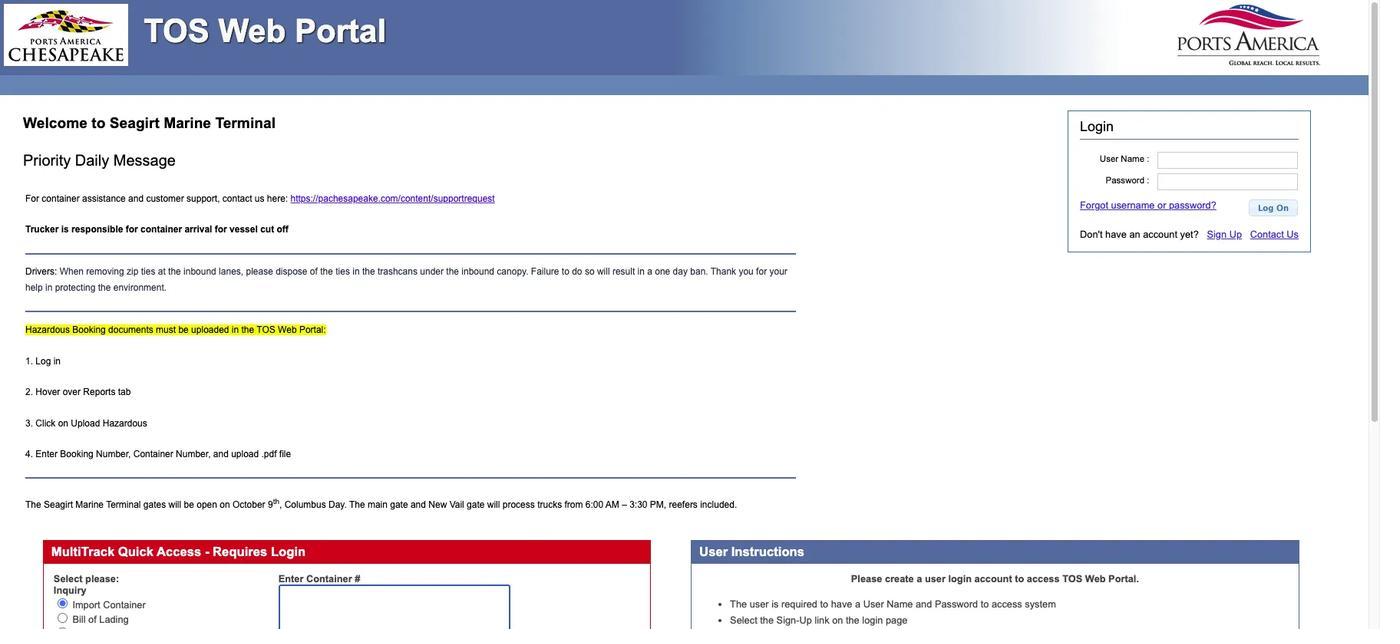Task type: describe. For each thing, give the bounding box(es) containing it.
0 horizontal spatial hazardous
[[25, 325, 70, 336]]

sign-
[[777, 615, 800, 626]]

1 horizontal spatial access
[[1027, 574, 1060, 585]]

responsible
[[71, 224, 123, 235]]

documents
[[108, 325, 153, 336]]

portal
[[295, 13, 386, 49]]

the right 'link'
[[846, 615, 860, 626]]

name inside the user is required to have a user name and password to access system select the sign-up link on the login page
[[887, 599, 913, 611]]

9
[[268, 500, 273, 511]]

and inside the seagirt marine terminal gates will be open on october 9 th , columbus day. the main gate and new vail gate will process trucks from 6:00 am – 3:30 pm, reefers included.
[[411, 500, 426, 511]]

select please: inquiry
[[54, 574, 119, 597]]

0 horizontal spatial for
[[126, 224, 138, 235]]

,
[[279, 500, 282, 511]]

1 vertical spatial of
[[88, 614, 97, 626]]

instructions
[[732, 545, 805, 560]]

process
[[503, 500, 535, 511]]

user inside the user is required to have a user name and password to access system select the sign-up link on the login page
[[750, 599, 769, 611]]

off
[[277, 224, 289, 235]]

sign up link
[[1208, 229, 1242, 240]]

1 vertical spatial enter
[[278, 574, 304, 585]]

thank
[[711, 267, 737, 278]]

1 ties from the left
[[141, 267, 155, 278]]

1 number, from the left
[[96, 449, 131, 460]]

0 horizontal spatial container
[[42, 193, 80, 204]]

3:30
[[630, 500, 648, 511]]

the left sign-
[[760, 615, 774, 626]]

0 vertical spatial up
[[1230, 229, 1242, 240]]

2 gate from the left
[[467, 500, 485, 511]]

will inside the when removing zip ties at the inbound lanes, please dispose of the ties in the trashcans under the inbound canopy. failure to do so will result in a one day ban. thank you for your help in protecting the environment.
[[597, 267, 610, 278]]

3.
[[25, 418, 33, 429]]

don't
[[1080, 229, 1103, 240]]

select inside select please: inquiry
[[54, 574, 83, 585]]

user for user name :
[[1100, 154, 1119, 163]]

1 inbound from the left
[[184, 267, 216, 278]]

0 vertical spatial user
[[925, 574, 946, 585]]

system
[[1025, 599, 1057, 611]]

yet?
[[1181, 229, 1199, 240]]

and left customer
[[128, 193, 144, 204]]

1 vertical spatial account
[[975, 574, 1013, 585]]

sign
[[1208, 229, 1227, 240]]

marine inside the seagirt marine terminal gates will be open on october 9 th , columbus day. the main gate and new vail gate will process trucks from 6:00 am – 3:30 pm, reefers included.
[[76, 500, 104, 511]]

priority
[[23, 152, 71, 169]]

drivers:
[[25, 267, 60, 278]]

0 horizontal spatial on
[[58, 418, 68, 429]]

us
[[1287, 229, 1299, 240]]

username
[[1112, 200, 1155, 211]]

user for user instructions
[[700, 545, 728, 560]]

main
[[368, 500, 388, 511]]

for container assistance and customer support, contact us here: https://pachesapeake.com/content/supportrequest
[[25, 193, 495, 204]]

1.
[[25, 356, 33, 367]]

over
[[63, 387, 81, 398]]

for inside the when removing zip ties at the inbound lanes, please dispose of the ties in the trashcans under the inbound canopy. failure to do so will result in a one day ban. thank you for your help in protecting the environment.
[[756, 267, 767, 278]]

bill of lading
[[72, 614, 129, 626]]

please create a user login account to access tos web portal.
[[851, 574, 1140, 585]]

password :
[[1106, 175, 1150, 185]]

contact us link
[[1251, 229, 1299, 240]]

from
[[565, 500, 583, 511]]

columbus
[[285, 500, 326, 511]]

web for please create a user login account to access tos web portal.
[[1086, 574, 1106, 585]]

cut
[[260, 224, 274, 235]]

uploaded
[[191, 325, 229, 336]]

0 vertical spatial name
[[1121, 154, 1145, 163]]

1 vertical spatial booking
[[60, 449, 93, 460]]

0 vertical spatial password
[[1106, 175, 1145, 185]]

open
[[197, 500, 217, 511]]

the right the uploaded at the left bottom of the page
[[242, 325, 254, 336]]

on
[[1277, 202, 1289, 212]]

a inside the when removing zip ties at the inbound lanes, please dispose of the ties in the trashcans under the inbound canopy. failure to do so will result in a one day ban. thank you for your help in protecting the environment.
[[648, 267, 653, 278]]

lading
[[99, 614, 129, 626]]

1 horizontal spatial hazardous
[[103, 418, 147, 429]]

day
[[673, 267, 688, 278]]

us
[[255, 193, 265, 204]]

in right result
[[638, 267, 645, 278]]

click
[[36, 418, 56, 429]]

day.
[[329, 500, 347, 511]]

trucker
[[25, 224, 59, 235]]

you
[[739, 267, 754, 278]]

import
[[72, 600, 100, 611]]

don't have an account yet? sign up
[[1080, 229, 1242, 240]]

welcome to seagirt marine terminal
[[23, 115, 276, 131]]

contact
[[223, 193, 252, 204]]

pm,
[[650, 500, 667, 511]]

for
[[25, 193, 39, 204]]

import container
[[72, 600, 146, 611]]

1 horizontal spatial for
[[215, 224, 227, 235]]

1 horizontal spatial have
[[1106, 229, 1127, 240]]

6:00
[[586, 500, 604, 511]]

vessel
[[230, 224, 258, 235]]

1 horizontal spatial seagirt
[[110, 115, 160, 131]]

log inside button
[[1259, 202, 1274, 212]]

0 vertical spatial login
[[949, 574, 972, 585]]

0 horizontal spatial login
[[271, 545, 306, 560]]

is inside the user is required to have a user name and password to access system select the sign-up link on the login page
[[772, 599, 779, 611]]

container for import container
[[103, 600, 146, 611]]

and inside the user is required to have a user name and password to access system select the sign-up link on the login page
[[916, 599, 933, 611]]

the user is required to have a user name and password to access system select the sign-up link on the login page
[[730, 599, 1057, 626]]

contact us
[[1251, 229, 1299, 240]]

password?
[[1169, 200, 1217, 211]]

1 horizontal spatial container
[[141, 224, 182, 235]]

protecting
[[55, 282, 96, 293]]

–
[[622, 500, 627, 511]]

the right "dispose"
[[320, 267, 333, 278]]

the down removing at the top
[[98, 282, 111, 293]]

please
[[851, 574, 883, 585]]

1 horizontal spatial terminal
[[215, 115, 276, 131]]

the seagirt marine terminal gates will be open on october 9 th , columbus day. the main gate and new vail gate will process trucks from 6:00 am – 3:30 pm, reefers included.
[[25, 498, 745, 511]]

2 horizontal spatial a
[[917, 574, 923, 585]]

4. enter booking number, container number, and upload .pdf file
[[25, 449, 291, 460]]

vail
[[450, 500, 464, 511]]

at
[[158, 267, 166, 278]]

container for enter container #
[[306, 574, 352, 585]]

page
[[886, 615, 908, 626]]

be inside the seagirt marine terminal gates will be open on october 9 th , columbus day. the main gate and new vail gate will process trucks from 6:00 am – 3:30 pm, reefers included.
[[184, 500, 194, 511]]

one
[[655, 267, 671, 278]]

0 horizontal spatial log
[[36, 356, 51, 367]]

tos for please
[[1063, 574, 1083, 585]]

0 vertical spatial be
[[178, 325, 189, 336]]

multitrack quick access - requires login
[[51, 545, 306, 560]]

hazardous booking documents must be uploaded in the tos web portal:
[[25, 325, 326, 336]]

log on
[[1259, 202, 1289, 212]]

https://pachesapeake.com/content/supportrequest link
[[291, 193, 495, 204]]



Task type: locate. For each thing, give the bounding box(es) containing it.
0 horizontal spatial will
[[169, 500, 181, 511]]

1 vertical spatial log
[[36, 356, 51, 367]]

1 vertical spatial up
[[800, 615, 812, 626]]

in right help
[[45, 282, 53, 293]]

0 vertical spatial booking
[[72, 325, 106, 336]]

0 horizontal spatial user
[[700, 545, 728, 560]]

on right 'open'
[[220, 500, 230, 511]]

0 horizontal spatial inbound
[[184, 267, 216, 278]]

0 horizontal spatial user
[[750, 599, 769, 611]]

2 : from the top
[[1147, 175, 1150, 185]]

ties right "dispose"
[[336, 267, 350, 278]]

in left trashcans
[[353, 267, 360, 278]]

tab
[[118, 387, 131, 398]]

new
[[429, 500, 447, 511]]

of right "dispose"
[[310, 267, 318, 278]]

None radio
[[57, 599, 67, 609], [57, 614, 67, 623], [57, 628, 67, 630], [57, 599, 67, 609], [57, 614, 67, 623], [57, 628, 67, 630]]

1 vertical spatial is
[[772, 599, 779, 611]]

failure
[[531, 267, 559, 278]]

or
[[1158, 200, 1167, 211]]

password inside the user is required to have a user name and password to access system select the sign-up link on the login page
[[935, 599, 978, 611]]

be right the must
[[178, 325, 189, 336]]

1 horizontal spatial enter
[[278, 574, 304, 585]]

2 horizontal spatial will
[[597, 267, 610, 278]]

a inside the user is required to have a user name and password to access system select the sign-up link on the login page
[[855, 599, 861, 611]]

2 inbound from the left
[[462, 267, 495, 278]]

help
[[25, 282, 43, 293]]

0 vertical spatial container
[[42, 193, 80, 204]]

user instructions
[[700, 545, 805, 560]]

terminal inside the seagirt marine terminal gates will be open on october 9 th , columbus day. the main gate and new vail gate will process trucks from 6:00 am – 3:30 pm, reefers included.
[[106, 500, 141, 511]]

the left trashcans
[[362, 267, 375, 278]]

your
[[770, 267, 788, 278]]

1. log in
[[25, 356, 61, 367]]

for right arrival
[[215, 224, 227, 235]]

ties
[[141, 267, 155, 278], [336, 267, 350, 278]]

0 vertical spatial have
[[1106, 229, 1127, 240]]

inbound
[[184, 267, 216, 278], [462, 267, 495, 278]]

the down user instructions
[[730, 599, 747, 611]]

terminal left gates
[[106, 500, 141, 511]]

will left process
[[487, 500, 500, 511]]

the down 4.
[[25, 500, 41, 511]]

access inside the user is required to have a user name and password to access system select the sign-up link on the login page
[[992, 599, 1023, 611]]

select down the multitrack
[[54, 574, 83, 585]]

user inside the user is required to have a user name and password to access system select the sign-up link on the login page
[[864, 599, 884, 611]]

hazardous down tab
[[103, 418, 147, 429]]

enter container #
[[278, 574, 360, 585]]

of right bill
[[88, 614, 97, 626]]

1 vertical spatial access
[[992, 599, 1023, 611]]

reports
[[83, 387, 115, 398]]

log right 1.
[[36, 356, 51, 367]]

password
[[1106, 175, 1145, 185], [935, 599, 978, 611]]

gate right main
[[390, 500, 408, 511]]

ties left at
[[141, 267, 155, 278]]

1 horizontal spatial of
[[310, 267, 318, 278]]

container up lading
[[103, 600, 146, 611]]

1 vertical spatial web
[[278, 325, 297, 336]]

user left required
[[750, 599, 769, 611]]

0 horizontal spatial access
[[992, 599, 1023, 611]]

container down customer
[[141, 224, 182, 235]]

0 horizontal spatial select
[[54, 574, 83, 585]]

gate right vail
[[467, 500, 485, 511]]

1 vertical spatial seagirt
[[44, 500, 73, 511]]

is
[[61, 224, 69, 235], [772, 599, 779, 611]]

0 vertical spatial user
[[1100, 154, 1119, 163]]

login up enter container #
[[271, 545, 306, 560]]

required
[[782, 599, 818, 611]]

th
[[273, 498, 279, 506]]

the right at
[[168, 267, 181, 278]]

password down please create a user login account to access tos web portal.
[[935, 599, 978, 611]]

0 horizontal spatial number,
[[96, 449, 131, 460]]

tos
[[144, 13, 209, 49], [257, 325, 275, 336], [1063, 574, 1083, 585]]

forgot
[[1080, 200, 1109, 211]]

0 vertical spatial login
[[1080, 119, 1114, 134]]

in right 1.
[[54, 356, 61, 367]]

0 horizontal spatial a
[[648, 267, 653, 278]]

2 ties from the left
[[336, 267, 350, 278]]

number, down 3. click on upload hazardous
[[96, 449, 131, 460]]

access
[[1027, 574, 1060, 585], [992, 599, 1023, 611]]

so
[[585, 267, 595, 278]]

daily
[[75, 152, 109, 169]]

0 horizontal spatial marine
[[76, 500, 104, 511]]

hover
[[36, 387, 60, 398]]

in right the uploaded at the left bottom of the page
[[232, 325, 239, 336]]

0 vertical spatial of
[[310, 267, 318, 278]]

: up password :
[[1147, 154, 1150, 163]]

1 horizontal spatial is
[[772, 599, 779, 611]]

log
[[1259, 202, 1274, 212], [36, 356, 51, 367]]

user right create in the bottom right of the page
[[925, 574, 946, 585]]

trucks
[[538, 500, 562, 511]]

requires
[[213, 545, 267, 560]]

enter left #
[[278, 574, 304, 585]]

customer
[[146, 193, 184, 204]]

0 vertical spatial a
[[648, 267, 653, 278]]

1 horizontal spatial login
[[1080, 119, 1114, 134]]

is up sign-
[[772, 599, 779, 611]]

0 vertical spatial marine
[[164, 115, 211, 131]]

: up "forgot username or password?" link
[[1147, 175, 1150, 185]]

on
[[58, 418, 68, 429], [220, 500, 230, 511], [833, 615, 843, 626]]

1 vertical spatial select
[[730, 615, 758, 626]]

None text field
[[1158, 152, 1298, 169]]

an
[[1130, 229, 1141, 240]]

2 horizontal spatial user
[[1100, 154, 1119, 163]]

up left 'link'
[[800, 615, 812, 626]]

have inside the user is required to have a user name and password to access system select the sign-up link on the login page
[[831, 599, 853, 611]]

0 vertical spatial select
[[54, 574, 83, 585]]

1 vertical spatial login
[[863, 615, 883, 626]]

-
[[205, 545, 209, 560]]

link
[[815, 615, 830, 626]]

user down the please
[[864, 599, 884, 611]]

dispose
[[276, 267, 308, 278]]

1 vertical spatial :
[[1147, 175, 1150, 185]]

ban.
[[691, 267, 709, 278]]

is right trucker
[[61, 224, 69, 235]]

portal:
[[299, 325, 326, 336]]

None password field
[[1158, 173, 1298, 190]]

2 vertical spatial container
[[103, 600, 146, 611]]

name
[[1121, 154, 1145, 163], [887, 599, 913, 611]]

1 vertical spatial name
[[887, 599, 913, 611]]

0 vertical spatial log
[[1259, 202, 1274, 212]]

inbound left canopy.
[[462, 267, 495, 278]]

do
[[572, 267, 582, 278]]

on right click
[[58, 418, 68, 429]]

a down the please
[[855, 599, 861, 611]]

please
[[246, 267, 273, 278]]

1 horizontal spatial account
[[1144, 229, 1178, 240]]

1 : from the top
[[1147, 154, 1150, 163]]

1 vertical spatial password
[[935, 599, 978, 611]]

enter right 4.
[[36, 449, 58, 460]]

user up password :
[[1100, 154, 1119, 163]]

1 horizontal spatial will
[[487, 500, 500, 511]]

the inside the user is required to have a user name and password to access system select the sign-up link on the login page
[[730, 599, 747, 611]]

assistance
[[82, 193, 126, 204]]

2 vertical spatial on
[[833, 615, 843, 626]]

a right create in the bottom right of the page
[[917, 574, 923, 585]]

container left #
[[306, 574, 352, 585]]

on right 'link'
[[833, 615, 843, 626]]

0 vertical spatial hazardous
[[25, 325, 70, 336]]

booking left documents
[[72, 325, 106, 336]]

canopy.
[[497, 267, 529, 278]]

inbound left lanes,
[[184, 267, 216, 278]]

on inside the seagirt marine terminal gates will be open on october 9 th , columbus day. the main gate and new vail gate will process trucks from 6:00 am – 3:30 pm, reefers included.
[[220, 500, 230, 511]]

2 number, from the left
[[176, 449, 211, 460]]

will right so
[[597, 267, 610, 278]]

1 vertical spatial user
[[750, 599, 769, 611]]

number,
[[96, 449, 131, 460], [176, 449, 211, 460]]

0 horizontal spatial enter
[[36, 449, 58, 460]]

0 horizontal spatial seagirt
[[44, 500, 73, 511]]

1 vertical spatial user
[[700, 545, 728, 560]]

the right under
[[446, 267, 459, 278]]

and left the upload
[[213, 449, 229, 460]]

1 horizontal spatial user
[[864, 599, 884, 611]]

tos web portal
[[144, 13, 386, 49]]

message
[[113, 152, 176, 169]]

0 vertical spatial on
[[58, 418, 68, 429]]

2 horizontal spatial on
[[833, 615, 843, 626]]

seagirt inside the seagirt marine terminal gates will be open on october 9 th , columbus day. the main gate and new vail gate will process trucks from 6:00 am – 3:30 pm, reefers included.
[[44, 500, 73, 511]]

on inside the user is required to have a user name and password to access system select the sign-up link on the login page
[[833, 615, 843, 626]]

0 vertical spatial is
[[61, 224, 69, 235]]

2 horizontal spatial tos
[[1063, 574, 1083, 585]]

bill
[[72, 614, 86, 626]]

access up system on the right of the page
[[1027, 574, 1060, 585]]

reefers
[[669, 500, 698, 511]]

access down please create a user login account to access tos web portal.
[[992, 599, 1023, 611]]

gates
[[143, 500, 166, 511]]

will right gates
[[169, 500, 181, 511]]

0 vertical spatial container
[[133, 449, 173, 460]]

1 vertical spatial terminal
[[106, 500, 141, 511]]

enter
[[36, 449, 58, 460], [278, 574, 304, 585]]

name up page
[[887, 599, 913, 611]]

be left 'open'
[[184, 500, 194, 511]]

select left sign-
[[730, 615, 758, 626]]

1 horizontal spatial login
[[949, 574, 972, 585]]

have left an
[[1106, 229, 1127, 240]]

for right you
[[756, 267, 767, 278]]

3. click on upload hazardous
[[25, 418, 147, 429]]

0 horizontal spatial have
[[831, 599, 853, 611]]

None text field
[[278, 585, 510, 630]]

login
[[1080, 119, 1114, 134], [271, 545, 306, 560]]

number, left the upload
[[176, 449, 211, 460]]

0 horizontal spatial the
[[25, 500, 41, 511]]

2 vertical spatial tos
[[1063, 574, 1083, 585]]

login inside the user is required to have a user name and password to access system select the sign-up link on the login page
[[863, 615, 883, 626]]

a left one
[[648, 267, 653, 278]]

0 vertical spatial access
[[1027, 574, 1060, 585]]

1 horizontal spatial tos
[[257, 325, 275, 336]]

0 vertical spatial enter
[[36, 449, 58, 460]]

0 vertical spatial web
[[218, 13, 286, 49]]

upload
[[71, 418, 100, 429]]

and down please create a user login account to access tos web portal.
[[916, 599, 933, 611]]

container
[[133, 449, 173, 460], [306, 574, 352, 585], [103, 600, 146, 611]]

for
[[126, 224, 138, 235], [215, 224, 227, 235], [756, 267, 767, 278]]

2. hover over reports tab
[[25, 387, 131, 398]]

1 horizontal spatial user
[[925, 574, 946, 585]]

seagirt up the multitrack
[[44, 500, 73, 511]]

password down user name :
[[1106, 175, 1145, 185]]

the
[[25, 500, 41, 511], [349, 500, 365, 511], [730, 599, 747, 611]]

of inside the when removing zip ties at the inbound lanes, please dispose of the ties in the trashcans under the inbound canopy. failure to do so will result in a one day ban. thank you for your help in protecting the environment.
[[310, 267, 318, 278]]

zip
[[127, 267, 139, 278]]

1 vertical spatial marine
[[76, 500, 104, 511]]

up inside the user is required to have a user name and password to access system select the sign-up link on the login page
[[800, 615, 812, 626]]

the for the seagirt marine terminal gates will be open on october 9 th , columbus day. the main gate and new vail gate will process trucks from 6:00 am – 3:30 pm, reefers included.
[[25, 500, 41, 511]]

1 horizontal spatial inbound
[[462, 267, 495, 278]]

1 horizontal spatial password
[[1106, 175, 1145, 185]]

1 horizontal spatial the
[[349, 500, 365, 511]]

up right sign at the right
[[1230, 229, 1242, 240]]

container right for
[[42, 193, 80, 204]]

login left page
[[863, 615, 883, 626]]

included.
[[700, 500, 737, 511]]

0 horizontal spatial up
[[800, 615, 812, 626]]

to inside the when removing zip ties at the inbound lanes, please dispose of the ties in the trashcans under the inbound canopy. failure to do so will result in a one day ban. thank you for your help in protecting the environment.
[[562, 267, 570, 278]]

when removing zip ties at the inbound lanes, please dispose of the ties in the trashcans under the inbound canopy. failure to do so will result in a one day ban. thank you for your help in protecting the environment.
[[25, 267, 788, 293]]

lanes,
[[219, 267, 244, 278]]

login up user name :
[[1080, 119, 1114, 134]]

for right responsible
[[126, 224, 138, 235]]

0 horizontal spatial gate
[[390, 500, 408, 511]]

1 horizontal spatial on
[[220, 500, 230, 511]]

1 gate from the left
[[390, 500, 408, 511]]

hazardous up 1. log in
[[25, 325, 70, 336]]

welcome
[[23, 115, 88, 131]]

log left on
[[1259, 202, 1274, 212]]

0 vertical spatial tos
[[144, 13, 209, 49]]

0 horizontal spatial of
[[88, 614, 97, 626]]

tos for hazardous
[[257, 325, 275, 336]]

marine up message
[[164, 115, 211, 131]]

seagirt
[[110, 115, 160, 131], [44, 500, 73, 511]]

web for hazardous booking documents must be uploaded in the tos web portal:
[[278, 325, 297, 336]]

container
[[42, 193, 80, 204], [141, 224, 182, 235]]

2 horizontal spatial for
[[756, 267, 767, 278]]

1 vertical spatial container
[[306, 574, 352, 585]]

2 vertical spatial user
[[864, 599, 884, 611]]

2 vertical spatial web
[[1086, 574, 1106, 585]]

login right create in the bottom right of the page
[[949, 574, 972, 585]]

file
[[279, 449, 291, 460]]

the for the user is required to have a user name and password to access system select the sign-up link on the login page
[[730, 599, 747, 611]]

1 vertical spatial be
[[184, 500, 194, 511]]

1 vertical spatial have
[[831, 599, 853, 611]]

1 horizontal spatial name
[[1121, 154, 1145, 163]]

forgot username or password? link
[[1080, 200, 1217, 211]]

0 vertical spatial account
[[1144, 229, 1178, 240]]

:
[[1147, 154, 1150, 163], [1147, 175, 1150, 185]]

environment.
[[113, 282, 167, 293]]

multitrack
[[51, 545, 115, 560]]

.pdf
[[261, 449, 277, 460]]

0 horizontal spatial name
[[887, 599, 913, 611]]

am
[[606, 500, 620, 511]]

1 horizontal spatial gate
[[467, 500, 485, 511]]

select inside the user is required to have a user name and password to access system select the sign-up link on the login page
[[730, 615, 758, 626]]

have down the please
[[831, 599, 853, 611]]

0 vertical spatial :
[[1147, 154, 1150, 163]]

1 horizontal spatial up
[[1230, 229, 1242, 240]]

container up gates
[[133, 449, 173, 460]]

contact
[[1251, 229, 1285, 240]]

2.
[[25, 387, 33, 398]]

seagirt up message
[[110, 115, 160, 131]]

1 vertical spatial container
[[141, 224, 182, 235]]

0 horizontal spatial tos
[[144, 13, 209, 49]]

name up password :
[[1121, 154, 1145, 163]]

user down included. on the right bottom
[[700, 545, 728, 560]]

0 horizontal spatial account
[[975, 574, 1013, 585]]

the right the 'day.'
[[349, 500, 365, 511]]

2 vertical spatial a
[[855, 599, 861, 611]]

terminal up contact
[[215, 115, 276, 131]]

trucker is responsible for container arrival for vessel cut off
[[25, 224, 289, 235]]

result
[[613, 267, 635, 278]]

0 horizontal spatial login
[[863, 615, 883, 626]]

when
[[60, 267, 84, 278]]

marine up the multitrack
[[76, 500, 104, 511]]

and left new
[[411, 500, 426, 511]]

october
[[233, 500, 265, 511]]

booking down upload on the left of the page
[[60, 449, 93, 460]]

1 vertical spatial hazardous
[[103, 418, 147, 429]]

portal.
[[1109, 574, 1140, 585]]

0 horizontal spatial is
[[61, 224, 69, 235]]



Task type: vqa. For each thing, say whether or not it's contained in the screenshot.
Cargo
no



